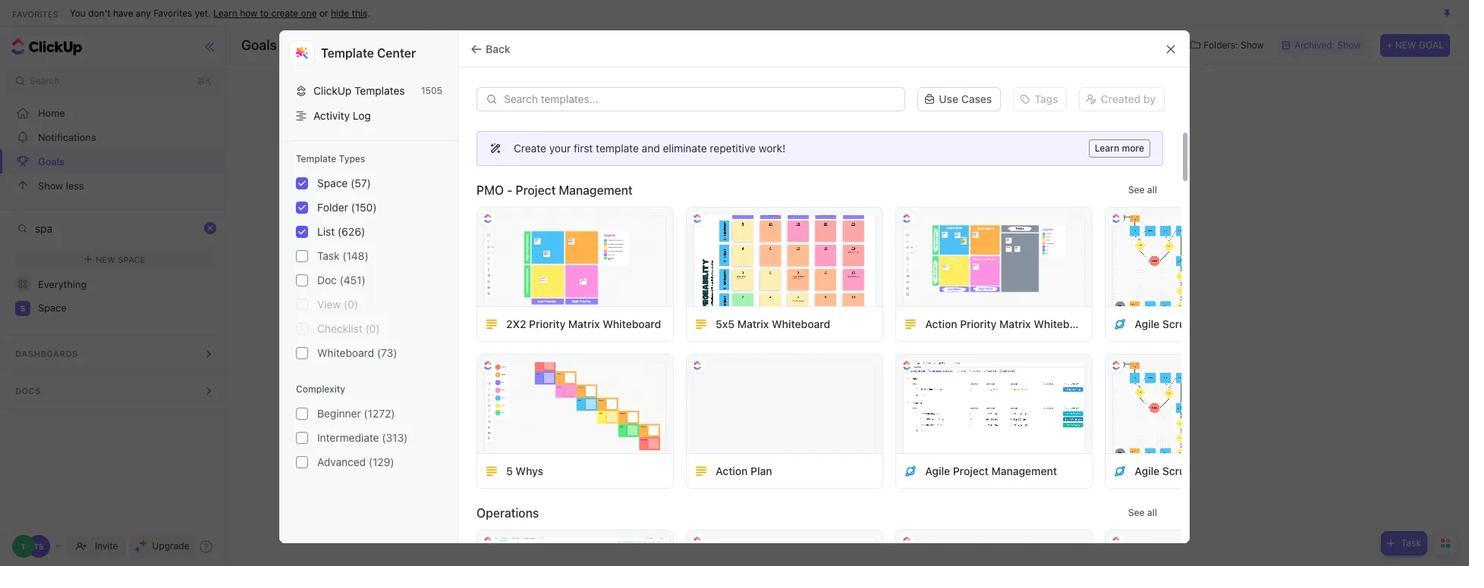 Task type: locate. For each thing, give the bounding box(es) containing it.
task for task (148)
[[317, 250, 340, 263]]

0 horizontal spatial action
[[716, 465, 748, 478]]

0 vertical spatial see
[[1128, 184, 1145, 196]]

1 vertical spatial template
[[296, 153, 336, 165]]

space
[[317, 177, 348, 190], [118, 255, 145, 265], [38, 302, 67, 314]]

2 agile scrum management from the top
[[1135, 465, 1264, 478]]

0 horizontal spatial (0)
[[344, 298, 358, 311]]

show right folders:
[[1241, 39, 1264, 51]]

priority for action
[[960, 318, 997, 331]]

1 vertical spatial task
[[1401, 538, 1422, 550]]

center
[[377, 46, 416, 60]]

2 all from the top
[[1147, 508, 1157, 519]]

0 vertical spatial see all
[[1128, 184, 1157, 196]]

(0) right view
[[344, 298, 358, 311]]

you left don't
[[70, 7, 86, 19]]

home
[[38, 107, 65, 119]]

1 vertical spatial new
[[96, 255, 115, 265]]

1 horizontal spatial (0)
[[365, 323, 380, 336]]

2 vertical spatial space
[[38, 302, 67, 314]]

1 horizontal spatial action
[[925, 318, 958, 331]]

hide
[[331, 7, 349, 19]]

1 vertical spatial see all button
[[1122, 505, 1164, 523]]

repetitive
[[710, 142, 756, 155]]

0 horizontal spatial matrix
[[568, 318, 600, 331]]

2 priority from the left
[[960, 318, 997, 331]]

(0)
[[344, 298, 358, 311], [365, 323, 380, 336]]

1 horizontal spatial matrix
[[738, 318, 769, 331]]

space down everything
[[38, 302, 67, 314]]

1 vertical spatial agile scrum management
[[1135, 465, 1264, 478]]

0 vertical spatial space
[[317, 177, 348, 190]]

0 horizontal spatial favorites
[[12, 9, 58, 19]]

create
[[514, 142, 546, 155]]

goals up show less
[[38, 155, 65, 167]]

learn right yet.
[[213, 7, 237, 19]]

use cases button
[[918, 87, 1001, 112]]

1 vertical spatial action
[[716, 465, 748, 478]]

1 vertical spatial learn
[[1095, 143, 1120, 154]]

see all button
[[1122, 181, 1164, 200], [1122, 505, 1164, 523]]

0 horizontal spatial task
[[317, 250, 340, 263]]

created by
[[1101, 93, 1156, 106]]

beginner
[[317, 408, 361, 421]]

2 horizontal spatial space
[[317, 177, 348, 190]]

use
[[939, 93, 959, 106]]

0 vertical spatial create
[[271, 7, 298, 19]]

favorites
[[153, 7, 192, 19], [12, 9, 58, 19]]

scrum
[[1163, 318, 1195, 331], [1163, 465, 1195, 478]]

priority
[[529, 318, 566, 331], [960, 318, 997, 331]]

1 vertical spatial all
[[1147, 508, 1157, 519]]

complexity
[[296, 384, 345, 395]]

1 horizontal spatial space
[[118, 255, 145, 265]]

learn left more
[[1095, 143, 1120, 154]]

also
[[862, 427, 887, 443]]

2 horizontal spatial show
[[1338, 39, 1361, 51]]

1 agile scrum management from the top
[[1135, 318, 1264, 331]]

1 vertical spatial project
[[953, 465, 989, 478]]

None checkbox
[[296, 178, 308, 190], [296, 275, 308, 287], [296, 348, 308, 360], [296, 178, 308, 190], [296, 275, 308, 287], [296, 348, 308, 360]]

space up 'folder'
[[317, 177, 348, 190]]

learn inside learn more link
[[1095, 143, 1120, 154]]

None checkbox
[[296, 202, 308, 214], [296, 226, 308, 238], [296, 250, 308, 263], [296, 299, 308, 311], [296, 323, 308, 336], [296, 202, 308, 214], [296, 226, 308, 238], [296, 250, 308, 263], [296, 299, 308, 311], [296, 323, 308, 336]]

see all
[[1128, 184, 1157, 196], [1128, 508, 1157, 519]]

agile for agile project management
[[1135, 465, 1160, 478]]

first
[[574, 142, 593, 155]]

Search templates... text field
[[504, 93, 897, 106]]

0 vertical spatial new
[[1395, 39, 1417, 51]]

show for folders: show
[[1241, 39, 1264, 51]]

1 see all from the top
[[1128, 184, 1157, 196]]

log
[[353, 109, 371, 122]]

0 vertical spatial template
[[321, 46, 374, 60]]

0 horizontal spatial you
[[70, 7, 86, 19]]

2 see all button from the top
[[1122, 505, 1164, 523]]

project right -
[[516, 184, 556, 197]]

any
[[136, 7, 151, 19]]

how
[[240, 7, 258, 19]]

see
[[1128, 184, 1145, 196], [1128, 508, 1145, 519]]

above.
[[768, 427, 808, 443]]

home link
[[0, 101, 230, 125]]

1 vertical spatial (0)
[[365, 323, 380, 336]]

0 vertical spatial project
[[516, 184, 556, 197]]

1 see from the top
[[1128, 184, 1145, 196]]

0 vertical spatial agile scrum management
[[1135, 318, 1264, 331]]

1 horizontal spatial project
[[953, 465, 989, 478]]

1 vertical spatial scrum
[[1163, 465, 1195, 478]]

doc
[[317, 274, 337, 287]]

space for space
[[38, 302, 67, 314]]

0 vertical spatial action
[[925, 318, 958, 331]]

new up everything link at the left
[[96, 255, 115, 265]]

everything link
[[0, 272, 230, 297]]

see all button for operations
[[1122, 505, 1164, 523]]

matrix for 2x2
[[568, 318, 600, 331]]

1 horizontal spatial show
[[1241, 39, 1264, 51]]

1 vertical spatial space
[[118, 255, 145, 265]]

all
[[1147, 184, 1157, 196], [1147, 508, 1157, 519]]

create for also
[[890, 427, 928, 443]]

new right + at the right of the page
[[1395, 39, 1417, 51]]

2 horizontal spatial matrix
[[1000, 318, 1031, 331]]

new inside sidebar navigation
[[96, 255, 115, 265]]

template
[[321, 46, 374, 60], [296, 153, 336, 165]]

priority for 2x2
[[529, 318, 566, 331]]

goals
[[241, 37, 277, 53], [38, 155, 65, 167], [649, 427, 683, 443], [931, 427, 965, 443]]

more
[[1122, 143, 1145, 154]]

1 priority from the left
[[529, 318, 566, 331]]

new
[[1395, 39, 1417, 51], [96, 255, 115, 265]]

created
[[1101, 93, 1141, 106]]

see all for pmo - project management
[[1128, 184, 1157, 196]]

show left less
[[38, 180, 63, 192]]

0 vertical spatial all
[[1147, 184, 1157, 196]]

less
[[66, 180, 84, 192]]

2 matrix from the left
[[738, 318, 769, 331]]

types
[[339, 153, 365, 165]]

0 vertical spatial task
[[317, 250, 340, 263]]

task for task
[[1401, 538, 1422, 550]]

space up everything link at the left
[[118, 255, 145, 265]]

create your first template and eliminate repetitive work!
[[514, 142, 786, 155]]

archived:
[[1295, 39, 1335, 51]]

agile scrum management for agile project management
[[1135, 465, 1264, 478]]

project down outside
[[953, 465, 989, 478]]

template types
[[296, 153, 365, 165]]

1 vertical spatial create
[[890, 427, 928, 443]]

1 vertical spatial see
[[1128, 508, 1145, 519]]

2 scrum from the top
[[1163, 465, 1195, 478]]

whys
[[516, 465, 543, 478]]

see for pmo - project management
[[1128, 184, 1145, 196]]

0 vertical spatial learn
[[213, 7, 237, 19]]

template for template types
[[296, 153, 336, 165]]

tags
[[1035, 93, 1058, 106]]

intermediate (313)
[[317, 432, 408, 445]]

0 horizontal spatial priority
[[529, 318, 566, 331]]

all for pmo - project management
[[1147, 184, 1157, 196]]

goals link
[[0, 150, 230, 174]]

cases
[[961, 93, 992, 106]]

0 vertical spatial see all button
[[1122, 181, 1164, 200]]

1 matrix from the left
[[568, 318, 600, 331]]

1 all from the top
[[1147, 184, 1157, 196]]

3 matrix from the left
[[1000, 318, 1031, 331]]

back
[[486, 42, 511, 55]]

action plan
[[716, 465, 772, 478]]

agile scrum management for action priority matrix whiteboard
[[1135, 318, 1264, 331]]

eliminate
[[663, 142, 707, 155]]

1 see all button from the top
[[1122, 181, 1164, 200]]

(73)
[[377, 347, 397, 360]]

1 horizontal spatial priority
[[960, 318, 997, 331]]

(148)
[[343, 250, 369, 263]]

0 horizontal spatial show
[[38, 180, 63, 192]]

created by button
[[1074, 86, 1171, 113]]

see all for operations
[[1128, 508, 1157, 519]]

0 horizontal spatial create
[[271, 7, 298, 19]]

1 horizontal spatial you
[[811, 427, 834, 443]]

0 horizontal spatial project
[[516, 184, 556, 197]]

Intermediate (313) checkbox
[[296, 433, 308, 445]]

action
[[925, 318, 958, 331], [716, 465, 748, 478]]

upgrade link
[[129, 537, 195, 558]]

template
[[596, 142, 639, 155]]

notifications
[[38, 131, 96, 143]]

template left types
[[296, 153, 336, 165]]

in
[[709, 427, 720, 443]]

1 scrum from the top
[[1163, 318, 1195, 331]]

show for archived: show
[[1338, 39, 1361, 51]]

can
[[837, 427, 859, 443]]

Advanced (129) checkbox
[[296, 457, 308, 469]]

1 horizontal spatial favorites
[[153, 7, 192, 19]]

scrum for agile project management
[[1163, 465, 1195, 478]]

create
[[271, 7, 298, 19], [890, 427, 928, 443]]

template up the clickup templates
[[321, 46, 374, 60]]

clickup
[[313, 84, 352, 97]]

agile
[[1135, 318, 1160, 331], [925, 465, 950, 478], [1135, 465, 1160, 478]]

agile for action priority matrix whiteboard
[[1135, 318, 1160, 331]]

0 vertical spatial scrum
[[1163, 318, 1195, 331]]

2 see all from the top
[[1128, 508, 1157, 519]]

action priority matrix whiteboard
[[925, 318, 1093, 331]]

space for space (57)
[[317, 177, 348, 190]]

1 horizontal spatial learn
[[1095, 143, 1120, 154]]

show right archived:
[[1338, 39, 1361, 51]]

advanced
[[317, 456, 366, 469]]

tags button
[[1013, 87, 1068, 112]]

your goals are in folders above. you can also create goals outside of folders.
[[619, 427, 1077, 443]]

1 horizontal spatial task
[[1401, 538, 1422, 550]]

1 horizontal spatial create
[[890, 427, 928, 443]]

2x2
[[506, 318, 526, 331]]

create right also on the bottom right
[[890, 427, 928, 443]]

space inside "link"
[[38, 302, 67, 314]]

1 vertical spatial see all
[[1128, 508, 1157, 519]]

2 see from the top
[[1128, 508, 1145, 519]]

are
[[687, 427, 706, 443]]

0 horizontal spatial space
[[38, 302, 67, 314]]

scrum for action priority matrix whiteboard
[[1163, 318, 1195, 331]]

0 horizontal spatial new
[[96, 255, 115, 265]]

create right to
[[271, 7, 298, 19]]

5
[[506, 465, 513, 478]]

you left the can
[[811, 427, 834, 443]]

(0) up (73)
[[365, 323, 380, 336]]

favorites right any
[[153, 7, 192, 19]]

checklist
[[317, 323, 363, 336]]

0 vertical spatial (0)
[[344, 298, 358, 311]]

management
[[559, 184, 633, 197], [1198, 318, 1264, 331], [992, 465, 1057, 478], [1198, 465, 1264, 478]]

favorites left don't
[[12, 9, 58, 19]]



Task type: vqa. For each thing, say whether or not it's contained in the screenshot.


Task type: describe. For each thing, give the bounding box(es) containing it.
activity log button
[[289, 103, 449, 128]]

back button
[[465, 37, 520, 61]]

action for action priority matrix whiteboard
[[925, 318, 958, 331]]

2x2 priority matrix whiteboard
[[506, 318, 661, 331]]

plan
[[751, 465, 772, 478]]

show less
[[38, 180, 84, 192]]

0 horizontal spatial learn
[[213, 7, 237, 19]]

(0) for view (0)
[[344, 298, 358, 311]]

learn more link
[[1089, 140, 1151, 158]]

.
[[368, 7, 370, 19]]

(150)
[[351, 201, 377, 214]]

template for template center
[[321, 46, 374, 60]]

⌘k
[[197, 75, 211, 87]]

one
[[301, 7, 317, 19]]

you don't have any favorites yet. learn how to create one or hide this .
[[70, 7, 370, 19]]

5x5 matrix whiteboard
[[716, 318, 831, 331]]

intermediate
[[317, 432, 379, 445]]

sidebar navigation
[[0, 27, 230, 567]]

folders:
[[1204, 39, 1238, 51]]

agile project management
[[925, 465, 1057, 478]]

everything
[[38, 278, 87, 290]]

space link
[[38, 297, 216, 321]]

search
[[30, 75, 59, 87]]

outside
[[969, 427, 1013, 443]]

(1272)
[[364, 408, 395, 421]]

this
[[352, 7, 368, 19]]

see all button for pmo - project management
[[1122, 181, 1164, 200]]

(0) for checklist (0)
[[365, 323, 380, 336]]

yet.
[[195, 7, 211, 19]]

folder
[[317, 201, 348, 214]]

checklist (0)
[[317, 323, 380, 336]]

work!
[[759, 142, 786, 155]]

1 vertical spatial you
[[811, 427, 834, 443]]

all for operations
[[1147, 508, 1157, 519]]

Filter Lists, Docs, & Folders text field
[[35, 217, 201, 240]]

don't
[[88, 7, 110, 19]]

see for operations
[[1128, 508, 1145, 519]]

have
[[113, 7, 133, 19]]

(313)
[[382, 432, 408, 445]]

create for to
[[271, 7, 298, 19]]

activity log
[[313, 109, 371, 122]]

goals inside sidebar navigation
[[38, 155, 65, 167]]

goal
[[1419, 39, 1444, 51]]

list (626)
[[317, 225, 365, 238]]

(57)
[[351, 177, 371, 190]]

clear search image
[[205, 223, 216, 234]]

goals left outside
[[931, 427, 965, 443]]

or
[[319, 7, 328, 19]]

1505
[[421, 85, 443, 96]]

clickup templates
[[313, 84, 405, 97]]

of
[[1017, 427, 1029, 443]]

(451)
[[340, 274, 366, 287]]

goals left are
[[649, 427, 683, 443]]

5x5
[[716, 318, 735, 331]]

task (148)
[[317, 250, 369, 263]]

matrix for action
[[1000, 318, 1031, 331]]

templates
[[354, 84, 405, 97]]

goals down to
[[241, 37, 277, 53]]

beginner (1272)
[[317, 408, 395, 421]]

folder (150)
[[317, 201, 377, 214]]

operations
[[477, 507, 539, 521]]

action for action plan
[[716, 465, 748, 478]]

upgrade
[[152, 541, 189, 553]]

space (57)
[[317, 177, 371, 190]]

doc (451)
[[317, 274, 366, 287]]

use cases button
[[912, 86, 1007, 113]]

activity
[[313, 109, 350, 122]]

list
[[317, 225, 335, 238]]

pmo
[[477, 184, 504, 197]]

hide this link
[[331, 7, 368, 19]]

+
[[1387, 39, 1393, 51]]

learn how to create one link
[[213, 7, 317, 19]]

invite
[[95, 541, 118, 553]]

Beginner (1272) checkbox
[[296, 408, 308, 421]]

-
[[507, 184, 513, 197]]

(129)
[[369, 456, 394, 469]]

tags button
[[1007, 86, 1074, 113]]

your
[[549, 142, 571, 155]]

folders: show
[[1204, 39, 1264, 51]]

and
[[642, 142, 660, 155]]

0 vertical spatial you
[[70, 7, 86, 19]]

(626)
[[338, 225, 365, 238]]

archived: show
[[1295, 39, 1361, 51]]

folders
[[723, 427, 764, 443]]

1 horizontal spatial new
[[1395, 39, 1417, 51]]

show inside sidebar navigation
[[38, 180, 63, 192]]

whiteboard (73)
[[317, 347, 397, 360]]

folders.
[[1032, 427, 1077, 443]]

notifications link
[[0, 125, 230, 150]]

created by button
[[1080, 87, 1165, 112]]

use cases
[[939, 93, 992, 106]]

template center
[[321, 46, 416, 60]]

dashboards
[[15, 349, 78, 359]]

to
[[260, 7, 269, 19]]



